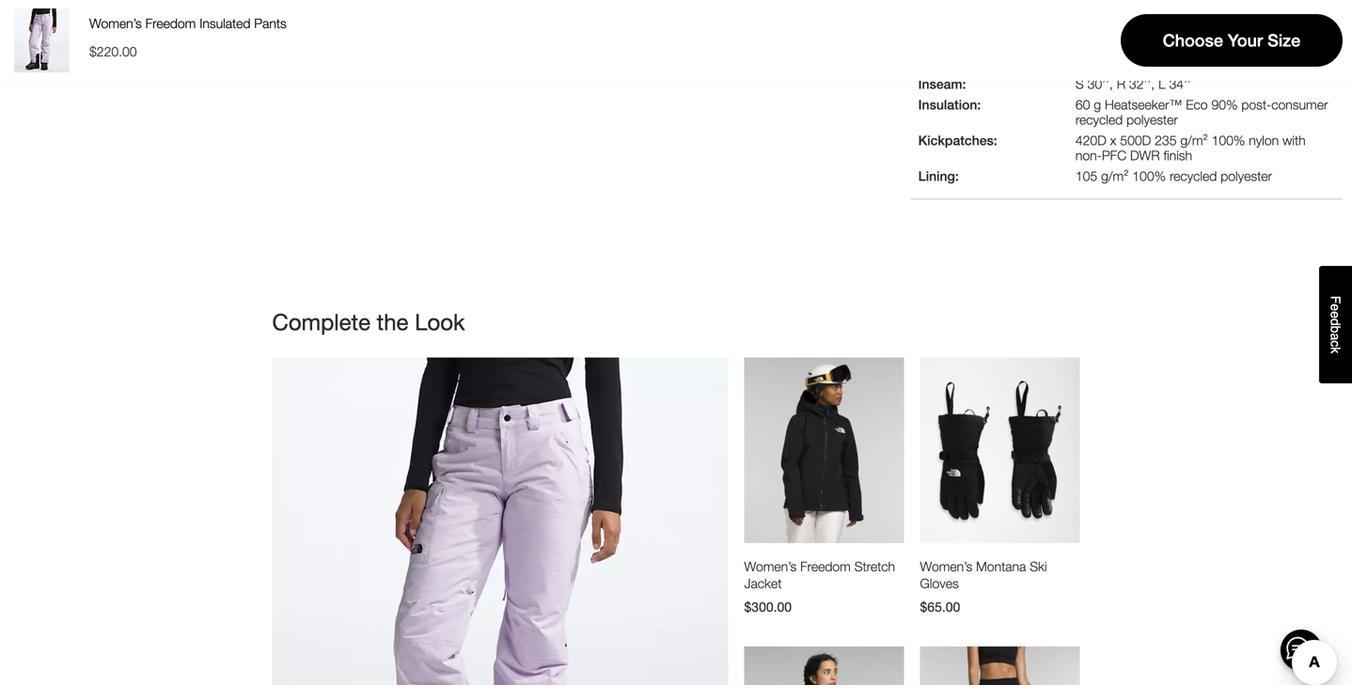 Task type: vqa. For each thing, say whether or not it's contained in the screenshot.
the bottommost Summit Navy/Dusty Periwinkle image
no



Task type: describe. For each thing, give the bounding box(es) containing it.
2 vertical spatial recycled
[[1170, 168, 1218, 184]]

nylon
[[1250, 133, 1280, 148]]

size
[[1268, 31, 1301, 50]]

(1
[[1113, 55, 1123, 71]]

freedom for stretch
[[801, 559, 851, 575]]

inseam:
[[919, 76, 967, 92]]

s
[[1076, 76, 1084, 92]]

women's montana ski gloves image
[[921, 358, 1081, 544]]

stretch
[[855, 559, 896, 575]]

g for 60 g heatseeker™ eco 90% post-consumer recycled polyester
[[1094, 97, 1102, 112]]

recycled for 60 g heatseeker™ eco 90% post-consumer recycled polyester xs, s, m, l, xl, xxl, 3xl 567 g (1 lb 4 oz)
[[1076, 14, 1124, 30]]

b
[[1329, 326, 1344, 334]]

women's fd pro 160 crew image
[[745, 647, 905, 686]]

lb
[[1127, 55, 1137, 71]]

30'',
[[1088, 76, 1114, 92]]

g/m² inside "420d x 500d 235 g/m² 100% nylon with non-pfc dwr finish"
[[1181, 133, 1209, 148]]

women's for women's montana ski gloves $65.00
[[921, 559, 973, 575]]

lining:
[[919, 168, 959, 184]]

l,
[[1133, 35, 1144, 50]]

$300.00
[[745, 600, 792, 615]]

gloves
[[921, 576, 959, 592]]

the
[[377, 308, 409, 335]]

f e e d b a c k button
[[1320, 266, 1353, 384]]

women's montana ski gloves $65.00
[[921, 559, 1048, 615]]

g for 60 g heatseeker™ eco 90% post-consumer recycled polyester xs, s, m, l, xl, xxl, 3xl 567 g (1 lb 4 oz)
[[1094, 0, 1102, 14]]

recycled for 60 g heatseeker™ eco 90% post-consumer recycled polyester
[[1076, 112, 1124, 127]]

s,
[[1099, 35, 1111, 50]]

567
[[1076, 55, 1098, 71]]

eco for 60 g heatseeker™ eco 90% post-consumer recycled polyester xs, s, m, l, xl, xxl, 3xl 567 g (1 lb 4 oz)
[[1187, 0, 1209, 14]]

60 g heatseeker™ eco 90% post-consumer recycled polyester
[[1076, 97, 1329, 127]]

polyester for 60 g heatseeker™ eco 90% post-consumer recycled polyester
[[1127, 112, 1179, 127]]

oz)
[[1152, 55, 1168, 71]]

women's freedom insulated pants image
[[272, 358, 729, 686]]

105
[[1076, 168, 1098, 184]]

60 g heatseeker™ eco 90% post-consumer recycled polyester xs, s, m, l, xl, xxl, 3xl 567 g (1 lb 4 oz)
[[1076, 0, 1329, 71]]

60 for 60 g heatseeker™ eco 90% post-consumer recycled polyester xs, s, m, l, xl, xxl, 3xl 567 g (1 lb 4 oz)
[[1076, 0, 1091, 14]]

90% for 60 g heatseeker™ eco 90% post-consumer recycled polyester
[[1212, 97, 1239, 112]]

3xl
[[1199, 35, 1221, 50]]

choose your size
[[1164, 31, 1301, 50]]

90% for 60 g heatseeker™ eco 90% post-consumer recycled polyester xs, s, m, l, xl, xxl, 3xl 567 g (1 lb 4 oz)
[[1212, 0, 1239, 14]]

non-
[[1076, 148, 1103, 163]]

60 for 60 g heatseeker™ eco 90% post-consumer recycled polyester
[[1076, 97, 1091, 112]]

choose your size button
[[1121, 14, 1344, 67]]

c
[[1329, 341, 1344, 347]]

insulation:
[[919, 97, 982, 112]]

women's freedom stretch jacket image
[[745, 358, 905, 544]]

heatseeker™ for 60 g heatseeker™ eco 90% post-consumer recycled polyester
[[1105, 97, 1183, 112]]

$65.00
[[921, 600, 961, 615]]

heatseeker™ for 60 g heatseeker™ eco 90% post-consumer recycled polyester xs, s, m, l, xl, xxl, 3xl 567 g (1 lb 4 oz)
[[1105, 0, 1183, 14]]

1 vertical spatial g/m²
[[1102, 168, 1129, 184]]

2 vertical spatial polyester
[[1221, 168, 1273, 184]]

420d x 500d 235 g/m² 100% nylon with non-pfc dwr finish
[[1076, 133, 1307, 163]]

xl,
[[1148, 35, 1166, 50]]

women's freedom insulated pants
[[89, 16, 287, 31]]

x
[[1111, 133, 1117, 148]]



Task type: locate. For each thing, give the bounding box(es) containing it.
women's up jacket
[[745, 559, 797, 575]]

l
[[1159, 76, 1166, 92]]

polyester inside 60 g heatseeker™ eco 90% post-consumer recycled polyester xs, s, m, l, xl, xxl, 3xl 567 g (1 lb 4 oz)
[[1127, 14, 1179, 30]]

heatseeker™ inside 60 g heatseeker™ eco 90% post-consumer recycled polyester
[[1105, 97, 1183, 112]]

dwr
[[1131, 148, 1161, 163]]

1 vertical spatial recycled
[[1076, 112, 1124, 127]]

2 post- from the top
[[1242, 97, 1272, 112]]

0 horizontal spatial g/m²
[[1102, 168, 1129, 184]]

100% inside "420d x 500d 235 g/m² 100% nylon with non-pfc dwr finish"
[[1212, 133, 1246, 148]]

xxl,
[[1170, 35, 1195, 50]]

90% up choose your size
[[1212, 0, 1239, 14]]

polyester inside 60 g heatseeker™ eco 90% post-consumer recycled polyester
[[1127, 112, 1179, 127]]

recycled up the s,
[[1076, 14, 1124, 30]]

1 eco from the top
[[1187, 0, 1209, 14]]

recycled inside 60 g heatseeker™ eco 90% post-consumer recycled polyester xs, s, m, l, xl, xxl, 3xl 567 g (1 lb 4 oz)
[[1076, 14, 1124, 30]]

e
[[1329, 304, 1344, 312], [1329, 312, 1344, 319]]

polyester up the 'xl,'
[[1127, 14, 1179, 30]]

90% inside 60 g heatseeker™ eco 90% post-consumer recycled polyester xs, s, m, l, xl, xxl, 3xl 567 g (1 lb 4 oz)
[[1212, 0, 1239, 14]]

60 inside 60 g heatseeker™ eco 90% post-consumer recycled polyester xs, s, m, l, xl, xxl, 3xl 567 g (1 lb 4 oz)
[[1076, 0, 1091, 14]]

1 horizontal spatial women's
[[745, 559, 797, 575]]

1 vertical spatial consumer
[[1272, 97, 1329, 112]]

women's for women's freedom insulated pants
[[89, 16, 142, 31]]

consumer
[[1272, 0, 1329, 14], [1272, 97, 1329, 112]]

d
[[1329, 319, 1344, 326]]

polyester up 235
[[1127, 112, 1179, 127]]

post- up the nylon
[[1242, 97, 1272, 112]]

eco inside 60 g heatseeker™ eco 90% post-consumer recycled polyester xs, s, m, l, xl, xxl, 3xl 567 g (1 lb 4 oz)
[[1187, 0, 1209, 14]]

women's up $220.00
[[89, 16, 142, 31]]

0 vertical spatial 60
[[1076, 0, 1091, 14]]

1 vertical spatial post-
[[1242, 97, 1272, 112]]

1 e from the top
[[1329, 304, 1344, 312]]

0 horizontal spatial 100%
[[1133, 168, 1167, 184]]

1 60 from the top
[[1076, 0, 1091, 14]]

1 vertical spatial polyester
[[1127, 112, 1179, 127]]

heatseeker™ inside 60 g heatseeker™ eco 90% post-consumer recycled polyester xs, s, m, l, xl, xxl, 3xl 567 g (1 lb 4 oz)
[[1105, 0, 1183, 14]]

1 vertical spatial g
[[1102, 55, 1109, 71]]

consumer for 60 g heatseeker™ eco 90% post-consumer recycled polyester xs, s, m, l, xl, xxl, 3xl 567 g (1 lb 4 oz)
[[1272, 0, 1329, 14]]

with
[[1283, 133, 1307, 148]]

0 vertical spatial polyester
[[1127, 14, 1179, 30]]

women's inside women's freedom stretch jacket $300.00
[[745, 559, 797, 575]]

$220.00
[[89, 44, 137, 59]]

1 horizontal spatial 100%
[[1212, 133, 1246, 148]]

420d
[[1076, 133, 1107, 148]]

choose
[[1164, 31, 1224, 50]]

f
[[1329, 296, 1344, 304]]

1 consumer from the top
[[1272, 0, 1329, 14]]

eco inside 60 g heatseeker™ eco 90% post-consumer recycled polyester
[[1187, 97, 1209, 112]]

1 post- from the top
[[1242, 0, 1272, 14]]

e up d
[[1329, 304, 1344, 312]]

montana
[[977, 559, 1027, 575]]

post- for 60 g heatseeker™ eco 90% post-consumer recycled polyester xs, s, m, l, xl, xxl, 3xl 567 g (1 lb 4 oz)
[[1242, 0, 1272, 14]]

0 vertical spatial freedom
[[145, 16, 196, 31]]

complete
[[272, 308, 371, 335]]

2 90% from the top
[[1212, 97, 1239, 112]]

g/m² down "pfc" on the right of the page
[[1102, 168, 1129, 184]]

2 e from the top
[[1329, 312, 1344, 319]]

2 consumer from the top
[[1272, 97, 1329, 112]]

k
[[1329, 347, 1344, 354]]

2 eco from the top
[[1187, 97, 1209, 112]]

100%
[[1212, 133, 1246, 148], [1133, 168, 1167, 184]]

post- inside 60 g heatseeker™ eco 90% post-consumer recycled polyester xs, s, m, l, xl, xxl, 3xl 567 g (1 lb 4 oz)
[[1242, 0, 1272, 14]]

1 vertical spatial 60
[[1076, 97, 1091, 112]]

post-
[[1242, 0, 1272, 14], [1242, 97, 1272, 112]]

https://images.thenorthface.com/is/image/thenorthface/nf0a5acy_pmi_hero?$color swatch$ image
[[9, 8, 73, 72]]

g/m²
[[1181, 133, 1209, 148], [1102, 168, 1129, 184]]

polyester down the nylon
[[1221, 168, 1273, 184]]

1 vertical spatial 90%
[[1212, 97, 1239, 112]]

60 down s
[[1076, 97, 1091, 112]]

polyester for 60 g heatseeker™ eco 90% post-consumer recycled polyester xs, s, m, l, xl, xxl, 3xl 567 g (1 lb 4 oz)
[[1127, 14, 1179, 30]]

kickpatches:
[[919, 133, 998, 148]]

0 vertical spatial eco
[[1187, 0, 1209, 14]]

recycled down finish
[[1170, 168, 1218, 184]]

pants
[[254, 16, 287, 31]]

2 horizontal spatial women's
[[921, 559, 973, 575]]

g inside 60 g heatseeker™ eco 90% post-consumer recycled polyester
[[1094, 97, 1102, 112]]

consumer inside 60 g heatseeker™ eco 90% post-consumer recycled polyester
[[1272, 97, 1329, 112]]

insulated
[[200, 16, 251, 31]]

g/m² right 235
[[1181, 133, 1209, 148]]

heatseeker™ up l, on the right of page
[[1105, 0, 1183, 14]]

s 30'', r 32'', l 34''
[[1076, 76, 1192, 92]]

eco up choose
[[1187, 0, 1209, 14]]

post- for 60 g heatseeker™ eco 90% post-consumer recycled polyester
[[1242, 97, 1272, 112]]

2 heatseeker™ from the top
[[1105, 97, 1183, 112]]

0 vertical spatial post-
[[1242, 0, 1272, 14]]

0 vertical spatial g/m²
[[1181, 133, 1209, 148]]

100% down dwr
[[1133, 168, 1167, 184]]

freedom left stretch
[[801, 559, 851, 575]]

women's for women's freedom stretch jacket $300.00
[[745, 559, 797, 575]]

freedom for insulated
[[145, 16, 196, 31]]

consumer up with
[[1272, 97, 1329, 112]]

0 vertical spatial consumer
[[1272, 0, 1329, 14]]

complete the look
[[272, 308, 465, 335]]

women's
[[89, 16, 142, 31], [745, 559, 797, 575], [921, 559, 973, 575]]

60 up xs,
[[1076, 0, 1091, 14]]

2 vertical spatial g
[[1094, 97, 1102, 112]]

g left (1
[[1102, 55, 1109, 71]]

0 vertical spatial heatseeker™
[[1105, 0, 1183, 14]]

1 vertical spatial heatseeker™
[[1105, 97, 1183, 112]]

1 vertical spatial 100%
[[1133, 168, 1167, 184]]

m,
[[1115, 35, 1130, 50]]

heatseeker™ down 32'',
[[1105, 97, 1183, 112]]

1 horizontal spatial g/m²
[[1181, 133, 1209, 148]]

60
[[1076, 0, 1091, 14], [1076, 97, 1091, 112]]

your
[[1229, 31, 1264, 50]]

1 heatseeker™ from the top
[[1105, 0, 1183, 14]]

women's fd pro 160 tights image
[[921, 647, 1081, 686]]

consumer for 60 g heatseeker™ eco 90% post-consumer recycled polyester
[[1272, 97, 1329, 112]]

f e e d b a c k
[[1329, 296, 1344, 354]]

0 horizontal spatial women's
[[89, 16, 142, 31]]

100% left the nylon
[[1212, 133, 1246, 148]]

4
[[1141, 55, 1148, 71]]

women's up gloves
[[921, 559, 973, 575]]

eco
[[1187, 0, 1209, 14], [1187, 97, 1209, 112]]

finish
[[1164, 148, 1193, 163]]

post- inside 60 g heatseeker™ eco 90% post-consumer recycled polyester
[[1242, 97, 1272, 112]]

g down 30'',
[[1094, 97, 1102, 112]]

women's freedom stretch jacket $300.00
[[745, 559, 896, 615]]

32'',
[[1130, 76, 1156, 92]]

polyester
[[1127, 14, 1179, 30], [1127, 112, 1179, 127], [1221, 168, 1273, 184]]

post- up your
[[1242, 0, 1272, 14]]

women's inside women's montana ski gloves $65.00
[[921, 559, 973, 575]]

r
[[1117, 76, 1126, 92]]

recycled inside 60 g heatseeker™ eco 90% post-consumer recycled polyester
[[1076, 112, 1124, 127]]

g up the s,
[[1094, 0, 1102, 14]]

0 horizontal spatial freedom
[[145, 16, 196, 31]]

1 horizontal spatial freedom
[[801, 559, 851, 575]]

105 g/m² 100% recycled polyester
[[1076, 168, 1273, 184]]

0 vertical spatial 100%
[[1212, 133, 1246, 148]]

recycled up 420d
[[1076, 112, 1124, 127]]

0 vertical spatial g
[[1094, 0, 1102, 14]]

60 inside 60 g heatseeker™ eco 90% post-consumer recycled polyester
[[1076, 97, 1091, 112]]

235
[[1155, 133, 1177, 148]]

eco for 60 g heatseeker™ eco 90% post-consumer recycled polyester
[[1187, 97, 1209, 112]]

90% inside 60 g heatseeker™ eco 90% post-consumer recycled polyester
[[1212, 97, 1239, 112]]

heatseeker™
[[1105, 0, 1183, 14], [1105, 97, 1183, 112]]

g
[[1094, 0, 1102, 14], [1102, 55, 1109, 71], [1094, 97, 1102, 112]]

34''
[[1170, 76, 1192, 92]]

ski
[[1030, 559, 1048, 575]]

1 vertical spatial eco
[[1187, 97, 1209, 112]]

consumer up size
[[1272, 0, 1329, 14]]

0 vertical spatial recycled
[[1076, 14, 1124, 30]]

500d
[[1121, 133, 1152, 148]]

a
[[1329, 334, 1344, 341]]

90% up "420d x 500d 235 g/m² 100% nylon with non-pfc dwr finish" at the top right of page
[[1212, 97, 1239, 112]]

e up b on the right top of the page
[[1329, 312, 1344, 319]]

2 60 from the top
[[1076, 97, 1091, 112]]

eco down 34''
[[1187, 97, 1209, 112]]

consumer inside 60 g heatseeker™ eco 90% post-consumer recycled polyester xs, s, m, l, xl, xxl, 3xl 567 g (1 lb 4 oz)
[[1272, 0, 1329, 14]]

recycled
[[1076, 14, 1124, 30], [1076, 112, 1124, 127], [1170, 168, 1218, 184]]

1 vertical spatial freedom
[[801, 559, 851, 575]]

jacket
[[745, 576, 782, 592]]

pfc
[[1103, 148, 1127, 163]]

freedom left insulated
[[145, 16, 196, 31]]

look
[[415, 308, 465, 335]]

freedom inside women's freedom stretch jacket $300.00
[[801, 559, 851, 575]]

0 vertical spatial 90%
[[1212, 0, 1239, 14]]

xs,
[[1076, 35, 1096, 50]]

freedom
[[145, 16, 196, 31], [801, 559, 851, 575]]

1 90% from the top
[[1212, 0, 1239, 14]]

90%
[[1212, 0, 1239, 14], [1212, 97, 1239, 112]]



